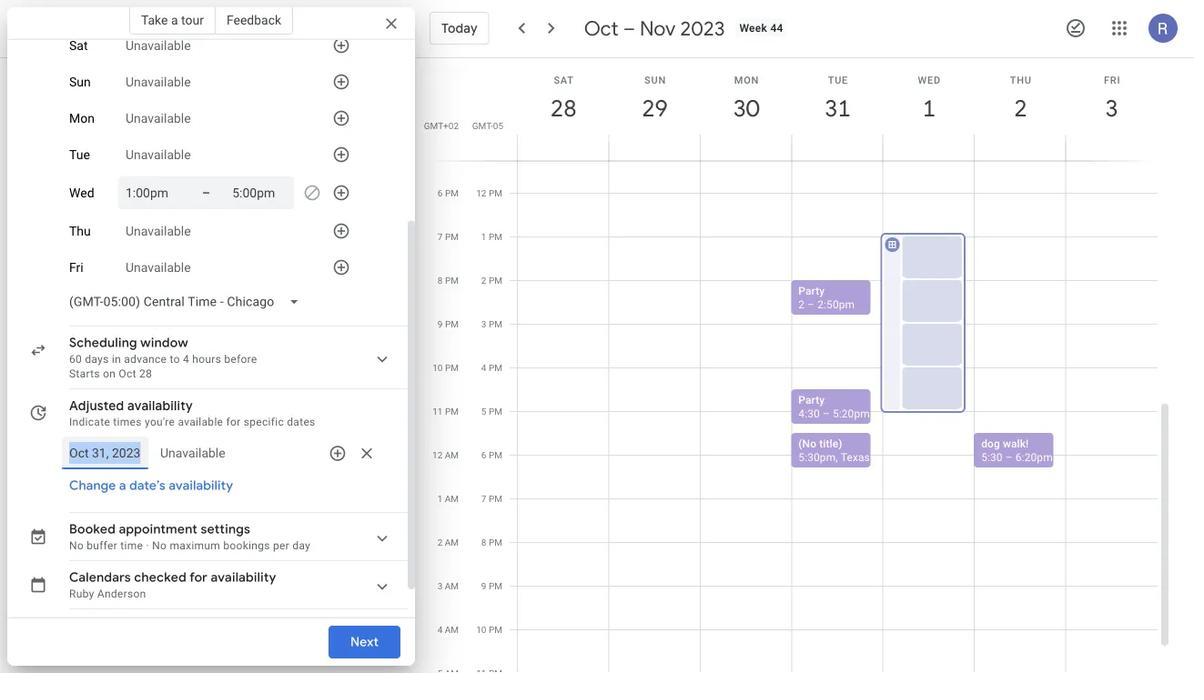Task type: vqa. For each thing, say whether or not it's contained in the screenshot.


Task type: locate. For each thing, give the bounding box(es) containing it.
scheduling window 60 days in advance to 4 hours before starts on oct 28
[[69, 335, 257, 381]]

1 horizontal spatial 10
[[476, 625, 487, 636]]

2 am from the top
[[445, 494, 459, 505]]

party for 4:30
[[799, 394, 825, 407]]

party for 2
[[799, 285, 825, 298]]

0 horizontal spatial 3
[[438, 581, 443, 592]]

1 horizontal spatial 7 pm
[[481, 494, 502, 505]]

anderson
[[97, 588, 146, 601]]

– right start time on wednesdays "text box"
[[202, 185, 210, 200]]

availability up settings
[[169, 478, 233, 494]]

oct – nov 2023
[[584, 15, 725, 41]]

wed for wed 1
[[918, 74, 941, 86]]

0 horizontal spatial oct
[[119, 368, 136, 381]]

party up 4:30
[[799, 394, 825, 407]]

1 vertical spatial mon
[[69, 111, 95, 126]]

Start time on Wednesdays text field
[[126, 182, 180, 204]]

no right · at left
[[152, 540, 167, 553]]

60
[[69, 353, 82, 366]]

28 inside column header
[[549, 93, 576, 123]]

availability down bookings
[[211, 570, 276, 586]]

1 down 12 pm
[[481, 232, 487, 243]]

pm down 2 pm
[[489, 319, 502, 330]]

1 vertical spatial availability
[[169, 478, 233, 494]]

31 column header
[[791, 58, 884, 161]]

am up "2 am"
[[445, 494, 459, 505]]

9 pm right 3 am
[[481, 581, 502, 592]]

0 vertical spatial 7 pm
[[438, 232, 459, 243]]

wed up wednesday, november 1 element
[[918, 74, 941, 86]]

oct right on
[[119, 368, 136, 381]]

adjusted
[[69, 398, 124, 414]]

0 vertical spatial 6
[[438, 188, 443, 199]]

6 left 12 pm
[[438, 188, 443, 199]]

1 horizontal spatial oct
[[584, 15, 619, 41]]

1 horizontal spatial thu
[[1010, 74, 1032, 86]]

7 pm left 1 pm on the top left of page
[[438, 232, 459, 243]]

0 horizontal spatial 4
[[183, 353, 189, 366]]

party inside party 2 – 2:50pm
[[799, 285, 825, 298]]

12 up 1 pm on the top left of page
[[476, 188, 487, 199]]

pm up 5 pm
[[489, 363, 502, 374]]

nov
[[640, 15, 676, 41]]

30
[[732, 93, 758, 123]]

– inside party 4:30 – 5:20pm
[[823, 408, 830, 421]]

2 vertical spatial availability
[[211, 570, 276, 586]]

0 vertical spatial wed
[[918, 74, 941, 86]]

9 pm left 3 pm
[[438, 319, 459, 330]]

a for change
[[119, 478, 126, 494]]

fri inside 3 column header
[[1104, 74, 1121, 86]]

1 vertical spatial sat
[[554, 74, 574, 86]]

2 vertical spatial 3
[[438, 581, 443, 592]]

1 vertical spatial 6
[[481, 450, 487, 461]]

1 vertical spatial for
[[190, 570, 208, 586]]

0 horizontal spatial 12
[[432, 450, 443, 461]]

2 inside party 2 – 2:50pm
[[799, 299, 805, 311]]

0 vertical spatial tue
[[828, 74, 849, 86]]

1 horizontal spatial no
[[152, 540, 167, 553]]

today
[[442, 20, 478, 36]]

4 am from the top
[[445, 581, 459, 592]]

1 vertical spatial party
[[799, 394, 825, 407]]

1 horizontal spatial 1
[[481, 232, 487, 243]]

thu
[[1010, 74, 1032, 86], [69, 224, 91, 239]]

5 am from the top
[[445, 625, 459, 636]]

pm up 1 pm on the top left of page
[[489, 188, 502, 199]]

1 right tuesday, october 31 element
[[922, 93, 935, 123]]

party up 2:50pm
[[799, 285, 825, 298]]

2 left 2:50pm
[[799, 299, 805, 311]]

fri up friday, november 3 element in the top right of the page
[[1104, 74, 1121, 86]]

1 vertical spatial 3
[[481, 319, 487, 330]]

party 2 – 2:50pm
[[799, 285, 855, 311]]

monday, october 30 element
[[726, 87, 767, 129]]

1 vertical spatial wed
[[69, 185, 94, 200]]

pm left 12 pm
[[445, 188, 459, 199]]

thu for thu
[[69, 224, 91, 239]]

1 horizontal spatial 9
[[481, 581, 487, 592]]

1 vertical spatial oct
[[119, 368, 136, 381]]

am down "2 am"
[[445, 581, 459, 592]]

pm down 1 pm on the top left of page
[[489, 275, 502, 286]]

time
[[120, 540, 143, 553]]

am down 3 am
[[445, 625, 459, 636]]

party 4:30 – 5:20pm
[[799, 394, 870, 421]]

am for 1 am
[[445, 494, 459, 505]]

you're
[[145, 416, 175, 429]]

1 horizontal spatial wed
[[918, 74, 941, 86]]

1 horizontal spatial tue
[[828, 74, 849, 86]]

0 horizontal spatial sat
[[69, 38, 88, 53]]

pm
[[445, 188, 459, 199], [489, 188, 502, 199], [445, 232, 459, 243], [489, 232, 502, 243], [445, 275, 459, 286], [489, 275, 502, 286], [445, 319, 459, 330], [489, 319, 502, 330], [445, 363, 459, 374], [489, 363, 502, 374], [445, 406, 459, 417], [489, 406, 502, 417], [489, 450, 502, 461], [489, 494, 502, 505], [489, 538, 502, 548], [489, 581, 502, 592], [489, 625, 502, 636]]

0 vertical spatial thu
[[1010, 74, 1032, 86]]

28 down advance
[[139, 368, 152, 381]]

0 horizontal spatial 8
[[438, 275, 443, 286]]

oct left "nov"
[[584, 15, 619, 41]]

1 column header
[[883, 58, 975, 161]]

8 pm
[[438, 275, 459, 286], [481, 538, 502, 548]]

tue for tue 31
[[828, 74, 849, 86]]

0 vertical spatial sat
[[69, 38, 88, 53]]

am up 3 am
[[445, 538, 459, 548]]

31
[[824, 93, 850, 123]]

6 pm
[[438, 188, 459, 199], [481, 450, 502, 461]]

a for take
[[171, 12, 178, 27]]

0 vertical spatial 3
[[1105, 93, 1118, 123]]

10 up 11
[[433, 363, 443, 374]]

4 right the to
[[183, 353, 189, 366]]

1
[[922, 93, 935, 123], [481, 232, 487, 243], [438, 494, 443, 505]]

availability inside button
[[169, 478, 233, 494]]

0 horizontal spatial a
[[119, 478, 126, 494]]

pm right the '5'
[[489, 406, 502, 417]]

1 horizontal spatial fri
[[1104, 74, 1121, 86]]

1 horizontal spatial 3
[[481, 319, 487, 330]]

0 horizontal spatial 1
[[438, 494, 443, 505]]

1 horizontal spatial 8 pm
[[481, 538, 502, 548]]

tue
[[828, 74, 849, 86], [69, 147, 90, 162]]

dog
[[981, 438, 1000, 451]]

for down maximum
[[190, 570, 208, 586]]

,
[[836, 452, 838, 464]]

0 vertical spatial 6 pm
[[438, 188, 459, 199]]

2 vertical spatial 1
[[438, 494, 443, 505]]

grid
[[422, 58, 1172, 674]]

2 party from the top
[[799, 394, 825, 407]]

4 up the '5'
[[481, 363, 487, 374]]

0 vertical spatial availability
[[127, 398, 193, 414]]

9
[[438, 319, 443, 330], [481, 581, 487, 592]]

fri 3
[[1104, 74, 1121, 123]]

wed
[[918, 74, 941, 86], [69, 185, 94, 200]]

–
[[623, 15, 635, 41], [202, 185, 210, 200], [808, 299, 815, 311], [823, 408, 830, 421], [1006, 452, 1013, 464]]

0 vertical spatial 28
[[549, 93, 576, 123]]

3 for am
[[438, 581, 443, 592]]

sun inside sun 29
[[645, 74, 666, 86]]

1 party from the top
[[799, 285, 825, 298]]

7 pm right the 1 am
[[481, 494, 502, 505]]

2 horizontal spatial 4
[[481, 363, 487, 374]]

1 horizontal spatial 7
[[481, 494, 487, 505]]

mon inside mon 30
[[734, 74, 759, 86]]

0 vertical spatial for
[[226, 416, 241, 429]]

– inside party 2 – 2:50pm
[[808, 299, 815, 311]]

– left 2:50pm
[[808, 299, 815, 311]]

7 right the 1 am
[[481, 494, 487, 505]]

3
[[1105, 93, 1118, 123], [481, 319, 487, 330], [438, 581, 443, 592]]

4 pm
[[481, 363, 502, 374]]

29
[[641, 93, 667, 123]]

8 left 2 pm
[[438, 275, 443, 286]]

0 horizontal spatial fri
[[69, 260, 83, 275]]

gmt-05
[[472, 120, 503, 131]]

12 down 11
[[432, 450, 443, 461]]

0 vertical spatial party
[[799, 285, 825, 298]]

2
[[1013, 93, 1026, 123], [481, 275, 487, 286], [799, 299, 805, 311], [438, 538, 443, 548]]

2 horizontal spatial 3
[[1105, 93, 1118, 123]]

2 right wednesday, november 1 element
[[1013, 93, 1026, 123]]

1 vertical spatial 10 pm
[[476, 625, 502, 636]]

11
[[433, 406, 443, 417]]

5
[[481, 406, 487, 417]]

mon for mon 30
[[734, 74, 759, 86]]

saturday, october 28 element
[[543, 87, 585, 129]]

1 vertical spatial 12
[[432, 450, 443, 461]]

0 vertical spatial 12
[[476, 188, 487, 199]]

specific
[[244, 416, 284, 429]]

4 am
[[438, 625, 459, 636]]

pm left 1 pm on the top left of page
[[445, 232, 459, 243]]

availability up you're
[[127, 398, 193, 414]]

3 am from the top
[[445, 538, 459, 548]]

1 horizontal spatial 12
[[476, 188, 487, 199]]

2 column header
[[974, 58, 1067, 161]]

0 horizontal spatial 10 pm
[[433, 363, 459, 374]]

sun
[[645, 74, 666, 86], [69, 74, 91, 89]]

3 down "2 am"
[[438, 581, 443, 592]]

4 down 3 am
[[438, 625, 443, 636]]

1 vertical spatial 1
[[481, 232, 487, 243]]

party
[[799, 285, 825, 298], [799, 394, 825, 407]]

unavailable for sat
[[126, 38, 191, 53]]

wed inside 1 column header
[[918, 74, 941, 86]]

10 pm up 11 pm
[[433, 363, 459, 374]]

9 right 3 am
[[481, 581, 487, 592]]

30 column header
[[700, 58, 792, 161]]

times
[[113, 416, 142, 429]]

2 down 1 pm on the top left of page
[[481, 275, 487, 286]]

unavailable for tue
[[126, 147, 191, 162]]

tue inside tue 31
[[828, 74, 849, 86]]

unavailable
[[126, 38, 191, 53], [126, 74, 191, 89], [126, 111, 191, 126], [126, 147, 191, 162], [126, 224, 191, 239], [126, 260, 191, 275], [160, 446, 225, 461]]

9 pm
[[438, 319, 459, 330], [481, 581, 502, 592]]

0 vertical spatial 8 pm
[[438, 275, 459, 286]]

1 vertical spatial thu
[[69, 224, 91, 239]]

0 vertical spatial 7
[[438, 232, 443, 243]]

fri
[[1104, 74, 1121, 86], [69, 260, 83, 275]]

12
[[476, 188, 487, 199], [432, 450, 443, 461]]

a inside change a date's availability button
[[119, 478, 126, 494]]

1 horizontal spatial 6 pm
[[481, 450, 502, 461]]

am up the 1 am
[[445, 450, 459, 461]]

8 pm right "2 am"
[[481, 538, 502, 548]]

9 left 3 pm
[[438, 319, 443, 330]]

1 sun from the left
[[645, 74, 666, 86]]

28
[[549, 93, 576, 123], [139, 368, 152, 381]]

0 vertical spatial a
[[171, 12, 178, 27]]

8 pm left 2 pm
[[438, 275, 459, 286]]

sun for sun 29
[[645, 74, 666, 86]]

1 horizontal spatial for
[[226, 416, 241, 429]]

0 vertical spatial mon
[[734, 74, 759, 86]]

6
[[438, 188, 443, 199], [481, 450, 487, 461]]

1 down 12 am
[[438, 494, 443, 505]]

no down booked
[[69, 540, 84, 553]]

0 vertical spatial 1
[[922, 93, 935, 123]]

fri up scheduling
[[69, 260, 83, 275]]

4
[[183, 353, 189, 366], [481, 363, 487, 374], [438, 625, 443, 636]]

dates
[[287, 416, 315, 429]]

2 am
[[438, 538, 459, 548]]

0 horizontal spatial no
[[69, 540, 84, 553]]

6 right 12 am
[[481, 450, 487, 461]]

1 for pm
[[481, 232, 487, 243]]

6 pm left 12 pm
[[438, 188, 459, 199]]

0 horizontal spatial 28
[[139, 368, 152, 381]]

0 horizontal spatial 7
[[438, 232, 443, 243]]

1 horizontal spatial 6
[[481, 450, 487, 461]]

10 right 4 am
[[476, 625, 487, 636]]

05
[[493, 120, 503, 131]]

feedback button
[[216, 5, 293, 35]]

1 no from the left
[[69, 540, 84, 553]]

2 up 3 am
[[438, 538, 443, 548]]

0 horizontal spatial 10
[[433, 363, 443, 374]]

take
[[141, 12, 168, 27]]

wed left start time on wednesdays "text box"
[[69, 185, 94, 200]]

2 inside thu 2
[[1013, 93, 1026, 123]]

unavailable all day image
[[298, 178, 327, 208]]

thu 2
[[1010, 74, 1032, 123]]

sat inside sat 28
[[554, 74, 574, 86]]

a inside take a tour button
[[171, 12, 178, 27]]

1 vertical spatial 8 pm
[[481, 538, 502, 548]]

1 horizontal spatial 9 pm
[[481, 581, 502, 592]]

– down walk!
[[1006, 452, 1013, 464]]

3 for pm
[[481, 319, 487, 330]]

7
[[438, 232, 443, 243], [481, 494, 487, 505]]

5 pm
[[481, 406, 502, 417]]

1 vertical spatial fri
[[69, 260, 83, 275]]

0 horizontal spatial for
[[190, 570, 208, 586]]

fri for fri 3
[[1104, 74, 1121, 86]]

1 horizontal spatial sat
[[554, 74, 574, 86]]

unavailable for thu
[[126, 224, 191, 239]]

party inside party 4:30 – 5:20pm
[[799, 394, 825, 407]]

pm left 4 pm
[[445, 363, 459, 374]]

mon for mon
[[69, 111, 95, 126]]

1 horizontal spatial 28
[[549, 93, 576, 123]]

0 horizontal spatial thu
[[69, 224, 91, 239]]

a left date's
[[119, 478, 126, 494]]

for left the specific
[[226, 416, 241, 429]]

None field
[[62, 286, 314, 319]]

1 horizontal spatial a
[[171, 12, 178, 27]]

availability
[[127, 398, 193, 414], [169, 478, 233, 494], [211, 570, 276, 586]]

pm left 2 pm
[[445, 275, 459, 286]]

1 horizontal spatial mon
[[734, 74, 759, 86]]

a left "tour"
[[171, 12, 178, 27]]

0 horizontal spatial wed
[[69, 185, 94, 200]]

0 horizontal spatial 6
[[438, 188, 443, 199]]

8 right "2 am"
[[481, 538, 487, 548]]

3 inside fri 3
[[1105, 93, 1118, 123]]

1 horizontal spatial sun
[[645, 74, 666, 86]]

2 sun from the left
[[69, 74, 91, 89]]

28 right 05
[[549, 93, 576, 123]]

sat
[[69, 38, 88, 53], [554, 74, 574, 86]]

0 vertical spatial 9
[[438, 319, 443, 330]]

fri for fri
[[69, 260, 83, 275]]

next
[[350, 634, 379, 651]]

availability inside the calendars checked for availability ruby anderson
[[211, 570, 276, 586]]

1 am from the top
[[445, 450, 459, 461]]

10 pm right 4 am
[[476, 625, 502, 636]]

– right 4:30
[[823, 408, 830, 421]]

1 inside the wed 1
[[922, 93, 935, 123]]

2 no from the left
[[152, 540, 167, 553]]

0 vertical spatial fri
[[1104, 74, 1121, 86]]

3 down 2 pm
[[481, 319, 487, 330]]

1 vertical spatial tue
[[69, 147, 90, 162]]

6 pm down 5 pm
[[481, 450, 502, 461]]

oct
[[584, 15, 619, 41], [119, 368, 136, 381]]

thu inside 2 column header
[[1010, 74, 1032, 86]]

tour
[[181, 12, 204, 27]]

2023
[[680, 15, 725, 41]]

1 vertical spatial 10
[[476, 625, 487, 636]]

5:30pm
[[799, 452, 836, 464]]

walk!
[[1003, 438, 1029, 451]]

0 horizontal spatial sun
[[69, 74, 91, 89]]

1 vertical spatial 28
[[139, 368, 152, 381]]

8
[[438, 275, 443, 286], [481, 538, 487, 548]]

1 vertical spatial 8
[[481, 538, 487, 548]]

advance
[[124, 353, 167, 366]]

a
[[171, 12, 178, 27], [119, 478, 126, 494]]

7 left 1 pm on the top left of page
[[438, 232, 443, 243]]

3 right "thursday, november 2" element
[[1105, 93, 1118, 123]]

availability for for
[[211, 570, 276, 586]]



Task type: describe. For each thing, give the bounding box(es) containing it.
mon 30
[[732, 74, 759, 123]]

1 vertical spatial 9
[[481, 581, 487, 592]]

booked
[[69, 522, 116, 538]]

12 pm
[[476, 188, 502, 199]]

change a date's availability
[[69, 478, 233, 494]]

maximum
[[170, 540, 220, 553]]

am for 4 am
[[445, 625, 459, 636]]

(no
[[799, 438, 817, 451]]

sat for sat
[[69, 38, 88, 53]]

hours
[[192, 353, 221, 366]]

gmt-
[[472, 120, 493, 131]]

1 pm
[[481, 232, 502, 243]]

indicate
[[69, 416, 110, 429]]

take a tour button
[[129, 5, 216, 35]]

wednesday, november 1 element
[[908, 87, 950, 129]]

12 am
[[432, 450, 459, 461]]

feedback
[[227, 12, 281, 27]]

1 horizontal spatial 8
[[481, 538, 487, 548]]

in
[[112, 353, 121, 366]]

1 vertical spatial 6 pm
[[481, 450, 502, 461]]

am for 3 am
[[445, 581, 459, 592]]

sat for sat 28
[[554, 74, 574, 86]]

unavailable for mon
[[126, 111, 191, 126]]

friday, november 3 element
[[1091, 87, 1133, 129]]

availability inside adjusted availability indicate times you're available for specific dates
[[127, 398, 193, 414]]

booked appointment settings no buffer time · no maximum bookings per day
[[69, 522, 311, 553]]

pm right 4 am
[[489, 625, 502, 636]]

2:50pm
[[818, 299, 855, 311]]

unavailable for sun
[[126, 74, 191, 89]]

(no title)
[[799, 438, 843, 451]]

0 horizontal spatial 9 pm
[[438, 319, 459, 330]]

6:20pm
[[1016, 452, 1053, 464]]

gmt+02
[[424, 120, 459, 131]]

pm left 3 pm
[[445, 319, 459, 330]]

0 horizontal spatial 7 pm
[[438, 232, 459, 243]]

window
[[140, 335, 188, 351]]

ruby
[[69, 588, 94, 601]]

– inside dog walk! 5:30 – 6:20pm
[[1006, 452, 1013, 464]]

per
[[273, 540, 290, 553]]

unavailable for fri
[[126, 260, 191, 275]]

pm right the 1 am
[[489, 494, 502, 505]]

5:30
[[981, 452, 1003, 464]]

pm right 11
[[445, 406, 459, 417]]

adjusted availability indicate times you're available for specific dates
[[69, 398, 315, 429]]

5:30pm ,
[[799, 452, 841, 464]]

scheduling
[[69, 335, 137, 351]]

0 horizontal spatial 6 pm
[[438, 188, 459, 199]]

28 column header
[[517, 58, 609, 161]]

4 inside scheduling window 60 days in advance to 4 hours before starts on oct 28
[[183, 353, 189, 366]]

1 am
[[438, 494, 459, 505]]

4 for 4 pm
[[481, 363, 487, 374]]

pm right 3 am
[[489, 581, 502, 592]]

1 vertical spatial 7
[[481, 494, 487, 505]]

3 pm
[[481, 319, 502, 330]]

sun 29
[[641, 74, 667, 123]]

change
[[69, 478, 116, 494]]

sat 28
[[549, 74, 576, 123]]

1 for am
[[438, 494, 443, 505]]

44
[[771, 22, 783, 35]]

3 am
[[438, 581, 459, 592]]

week 44
[[740, 22, 783, 35]]

11 pm
[[433, 406, 459, 417]]

thursday, november 2 element
[[1000, 87, 1042, 129]]

available
[[178, 416, 223, 429]]

starts
[[69, 368, 100, 381]]

0 vertical spatial oct
[[584, 15, 619, 41]]

tue for tue
[[69, 147, 90, 162]]

today button
[[430, 6, 489, 50]]

week
[[740, 22, 768, 35]]

availability for date's
[[169, 478, 233, 494]]

on
[[103, 368, 116, 381]]

5:20pm
[[833, 408, 870, 421]]

thu for thu 2
[[1010, 74, 1032, 86]]

tue 31
[[824, 74, 850, 123]]

take a tour
[[141, 12, 204, 27]]

for inside the calendars checked for availability ruby anderson
[[190, 570, 208, 586]]

1 vertical spatial 9 pm
[[481, 581, 502, 592]]

0 horizontal spatial 9
[[438, 319, 443, 330]]

– left "nov"
[[623, 15, 635, 41]]

wed for wed
[[69, 185, 94, 200]]

0 vertical spatial 10
[[433, 363, 443, 374]]

checked
[[134, 570, 187, 586]]

sun for sun
[[69, 74, 91, 89]]

day
[[292, 540, 311, 553]]

sunday, october 29 element
[[634, 87, 676, 129]]

0 vertical spatial 10 pm
[[433, 363, 459, 374]]

wed 1
[[918, 74, 941, 123]]

Date text field
[[69, 442, 141, 464]]

oct inside scheduling window 60 days in advance to 4 hours before starts on oct 28
[[119, 368, 136, 381]]

to
[[170, 353, 180, 366]]

settings
[[201, 522, 250, 538]]

End time on Wednesdays text field
[[232, 182, 287, 204]]

for inside adjusted availability indicate times you're available for specific dates
[[226, 416, 241, 429]]

28 inside scheduling window 60 days in advance to 4 hours before starts on oct 28
[[139, 368, 152, 381]]

buffer
[[87, 540, 117, 553]]

12 for 12 pm
[[476, 188, 487, 199]]

calendar color, event color image
[[117, 614, 157, 646]]

4:30
[[799, 408, 820, 421]]

date's
[[129, 478, 166, 494]]

tuesday, october 31 element
[[817, 87, 859, 129]]

grid containing 28
[[422, 58, 1172, 674]]

1 horizontal spatial 10 pm
[[476, 625, 502, 636]]

calendars
[[69, 570, 131, 586]]

calendars checked for availability ruby anderson
[[69, 570, 276, 601]]

pm down 5 pm
[[489, 450, 502, 461]]

dog walk! 5:30 – 6:20pm
[[981, 438, 1053, 464]]

appointment
[[119, 522, 198, 538]]

change a date's availability button
[[62, 470, 240, 502]]

am for 2 am
[[445, 538, 459, 548]]

4 for 4 am
[[438, 625, 443, 636]]

title)
[[819, 438, 843, 451]]

before
[[224, 353, 257, 366]]

0 vertical spatial 8
[[438, 275, 443, 286]]

29 column header
[[608, 58, 701, 161]]

pm right "2 am"
[[489, 538, 502, 548]]

3 column header
[[1066, 58, 1158, 161]]

12 for 12 am
[[432, 450, 443, 461]]

2 pm
[[481, 275, 502, 286]]

next button
[[328, 621, 401, 665]]

bookings
[[223, 540, 270, 553]]

pm up 2 pm
[[489, 232, 502, 243]]

0 horizontal spatial 8 pm
[[438, 275, 459, 286]]

·
[[146, 540, 149, 553]]

days
[[85, 353, 109, 366]]

am for 12 am
[[445, 450, 459, 461]]



